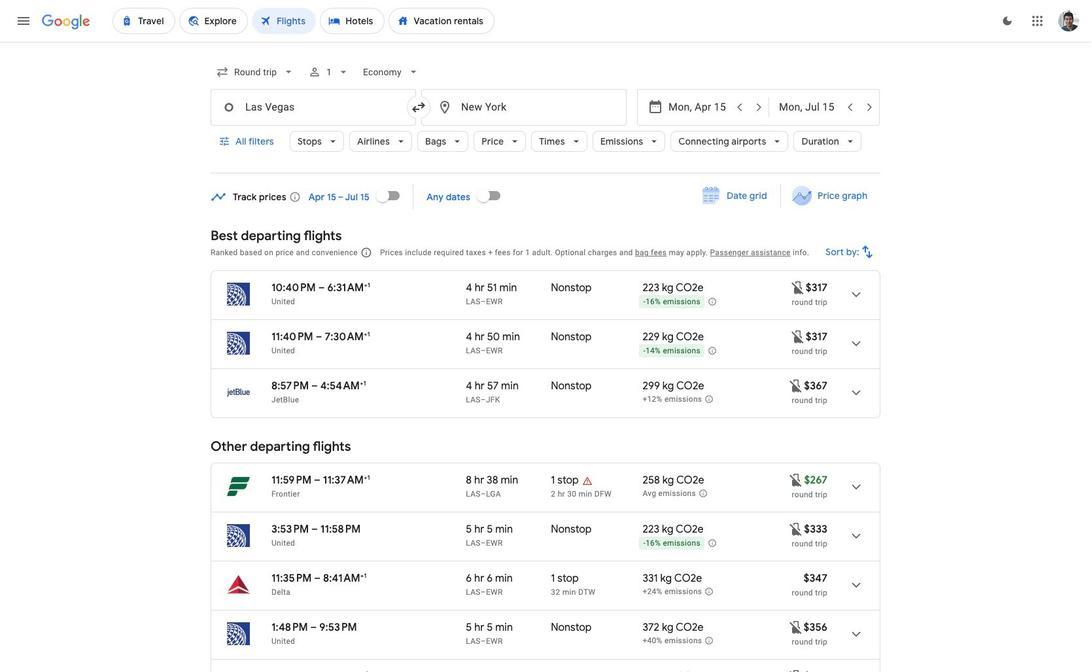 Task type: locate. For each thing, give the bounding box(es) containing it.
total duration 5 hr 5 min. element down total duration 8 hr 38 min. element
[[466, 523, 551, 538]]

2 total duration 5 hr 5 min. element from the top
[[466, 621, 551, 636]]

this price for this flight doesn't include overhead bin access. if you need a carry-on bag, use the bags filter to update prices. image
[[791, 280, 806, 296], [789, 472, 805, 488], [788, 620, 804, 635]]

1 vertical spatial 1 stop flight. element
[[551, 572, 579, 587]]

Arrival time: 8:41 AM on  Tuesday, April 16. text field
[[323, 571, 367, 585]]

333 US dollars text field
[[805, 523, 828, 536]]

nonstop flight. element
[[551, 281, 592, 297], [551, 331, 592, 346], [551, 380, 592, 395], [551, 523, 592, 538], [551, 621, 592, 636]]

total duration 5 hr 5 min. element for 2nd nonstop flight. element from the bottom
[[466, 523, 551, 538]]

5 nonstop flight. element from the top
[[551, 621, 592, 636]]

4 nonstop flight. element from the top
[[551, 523, 592, 538]]

total duration 4 hr 50 min. element
[[466, 331, 551, 346]]

main menu image
[[16, 13, 31, 29]]

nonstop flight. element for total duration 4 hr 50 min. element
[[551, 331, 592, 346]]

Departure time: 10:40 PM. text field
[[272, 281, 316, 295]]

Arrival time: 11:58 PM. text field
[[321, 523, 361, 536]]

leaves harry reid international airport at 11:35 pm on monday, april 15 and arrives at newark liberty international airport at 8:41 am on tuesday, april 16. element
[[272, 571, 367, 585]]

Departure time: 11:59 PM. text field
[[272, 474, 312, 487]]

1 total duration 5 hr 5 min. element from the top
[[466, 523, 551, 538]]

317 US dollars text field
[[806, 281, 828, 295]]

317 US dollars text field
[[806, 331, 828, 344]]

Departure time: 3:53 PM. text field
[[272, 523, 309, 536]]

this price for this flight doesn't include overhead bin access. if you need a carry-on bag, use the bags filter to update prices. image
[[791, 329, 806, 345], [789, 378, 805, 394], [789, 521, 805, 537]]

Departure text field
[[669, 90, 729, 125]]

this price for this flight doesn't include overhead bin access. if you need a carry-on bag, use the bags filter to update prices. image for 317 us dollars text field
[[791, 280, 806, 296]]

Arrival time: 11:37 AM on  Tuesday, April 16. text field
[[323, 473, 370, 487]]

356 US dollars text field
[[804, 621, 828, 634]]

None search field
[[211, 56, 881, 173]]

this price for this flight doesn't include overhead bin access. if you need a carry-on bag, use the bags filter to update prices. image down 347 us dollars text box
[[788, 620, 804, 635]]

Arrival time: 9:53 PM. text field
[[320, 621, 357, 634]]

total duration 8 hr 38 min. element
[[466, 474, 551, 489]]

this price for this flight doesn't include overhead bin access. if you need a carry-on bag, use the bags filter to update prices. image for 317 us dollars text box in the right of the page
[[791, 329, 806, 345]]

this price for this flight doesn't include overhead bin access. if you need a carry-on bag, use the bags filter to update prices. image for 333 us dollars text field on the right of the page
[[789, 521, 805, 537]]

main content
[[211, 180, 881, 672]]

total duration 5 hr 5 min. element up "total duration 4 hr 55 min." "element"
[[466, 621, 551, 636]]

1 vertical spatial this price for this flight doesn't include overhead bin access. if you need a carry-on bag, use the bags filter to update prices. image
[[789, 378, 805, 394]]

leaves harry reid international airport at 11:40 pm on monday, april 15 and arrives at newark liberty international airport at 7:30 am on tuesday, april 16. element
[[272, 330, 370, 344]]

1 vertical spatial this price for this flight doesn't include overhead bin access. if you need a carry-on bag, use the bags filter to update prices. image
[[789, 472, 805, 488]]

leaves harry reid international airport at 11:59 pm on monday, april 15 and arrives at laguardia airport at 11:37 am on tuesday, april 16. element
[[272, 473, 370, 487]]

Departure time: 8:57 PM. text field
[[272, 380, 309, 393]]

1 nonstop flight. element from the top
[[551, 281, 592, 297]]

347 US dollars text field
[[804, 572, 828, 585]]

2 vertical spatial this price for this flight doesn't include overhead bin access. if you need a carry-on bag, use the bags filter to update prices. image
[[789, 521, 805, 537]]

1 stop flight. element
[[551, 474, 579, 489], [551, 572, 579, 587]]

this price for this flight doesn't include overhead bin access. if you need a carry-on bag, use the bags filter to update prices. image up 317 us dollars text box in the right of the page
[[791, 280, 806, 296]]

367 US dollars text field
[[805, 380, 828, 393]]

0 vertical spatial this price for this flight doesn't include overhead bin access. if you need a carry-on bag, use the bags filter to update prices. image
[[791, 329, 806, 345]]

2 vertical spatial this price for this flight doesn't include overhead bin access. if you need a carry-on bag, use the bags filter to update prices. image
[[788, 620, 804, 635]]

Return text field
[[780, 90, 840, 125]]

total duration 5 hr 5 min. element
[[466, 523, 551, 538], [466, 621, 551, 636]]

total duration 4 hr 55 min. element
[[466, 670, 551, 672]]

None field
[[211, 60, 301, 84], [358, 60, 425, 84], [211, 60, 301, 84], [358, 60, 425, 84]]

total duration 6 hr 6 min. element
[[466, 572, 551, 587]]

leaves harry reid international airport at 3:53 pm on monday, april 15 and arrives at newark liberty international airport at 11:58 pm on monday, april 15. element
[[272, 523, 361, 536]]

learn more about ranking image
[[361, 247, 372, 259]]

flight details. leaves harry reid international airport at 10:40 pm on monday, april 15 and arrives at newark liberty international airport at 6:31 am on tuesday, april 16. image
[[841, 279, 873, 310]]

0 vertical spatial total duration 5 hr 5 min. element
[[466, 523, 551, 538]]

swap origin and destination. image
[[411, 99, 427, 115]]

3 nonstop flight. element from the top
[[551, 380, 592, 395]]

0 vertical spatial this price for this flight doesn't include overhead bin access. if you need a carry-on bag, use the bags filter to update prices. image
[[791, 280, 806, 296]]

this price for this flight doesn't include overhead bin access. if you need a carry-on bag, use the bags filter to update prices. image up 333 us dollars text field on the right of the page
[[789, 472, 805, 488]]

0 vertical spatial 1 stop flight. element
[[551, 474, 579, 489]]

this price for this flight doesn't include overhead bin access. if you need a carry-on bag, use the bags filter to update prices. image for 356 us dollars text box
[[788, 620, 804, 635]]

leaves harry reid international airport at 1:48 pm on monday, april 15 and arrives at newark liberty international airport at 9:53 pm on monday, april 15. element
[[272, 621, 357, 634]]

total duration 4 hr 57 min. element
[[466, 380, 551, 395]]

Where from? text field
[[211, 89, 416, 126]]

1 vertical spatial total duration 5 hr 5 min. element
[[466, 621, 551, 636]]

2 nonstop flight. element from the top
[[551, 331, 592, 346]]



Task type: vqa. For each thing, say whether or not it's contained in the screenshot.
"Parking"
no



Task type: describe. For each thing, give the bounding box(es) containing it.
leaves harry reid international airport at 10:40 pm on monday, april 15 and arrives at newark liberty international airport at 6:31 am on tuesday, april 16. element
[[272, 281, 370, 295]]

Arrival time: 4:54 AM on  Tuesday, April 16. text field
[[321, 379, 366, 393]]

2 1 stop flight. element from the top
[[551, 572, 579, 587]]

1 1 stop flight. element from the top
[[551, 474, 579, 489]]

loading results progress bar
[[0, 42, 1092, 45]]

total duration 4 hr 51 min. element
[[466, 281, 551, 297]]

Departure time: 11:35 PM. text field
[[272, 572, 312, 585]]

Arrival time: 7:30 AM on  Tuesday, April 16. text field
[[325, 330, 370, 344]]

change appearance image
[[992, 5, 1024, 37]]

this price for this flight doesn't include overhead bin access. if you need a carry-on bag, use the bags filter to update prices. image for 267 us dollars text field
[[789, 472, 805, 488]]

nonstop flight. element for total duration 4 hr 51 min. element
[[551, 281, 592, 297]]

find the best price region
[[211, 180, 881, 218]]

nonstop flight. element for total duration 4 hr 57 min. element
[[551, 380, 592, 395]]

Where to? text field
[[422, 89, 627, 126]]

367 US dollars text field
[[805, 670, 828, 672]]

Arrival time: 7:54 AM on  Tuesday, April 16. text field
[[323, 670, 368, 672]]

learn more about tracked prices image
[[289, 191, 301, 203]]

this price for this flight doesn't include overhead bin access. if you need a carry-on bag, use the bags filter to update prices. image for 367 us dollars text box
[[789, 378, 805, 394]]

Departure time: 11:40 PM. text field
[[272, 331, 313, 344]]

Arrival time: 6:31 AM on  Tuesday, April 16. text field
[[328, 281, 370, 295]]

total duration 5 hr 5 min. element for first nonstop flight. element from the bottom of the page
[[466, 621, 551, 636]]

Departure time: 1:48 PM. text field
[[272, 621, 308, 634]]

leaves harry reid international airport at 8:57 pm on monday, april 15 and arrives at john f. kennedy international airport at 4:54 am on tuesday, april 16. element
[[272, 379, 366, 393]]

267 US dollars text field
[[805, 474, 828, 487]]



